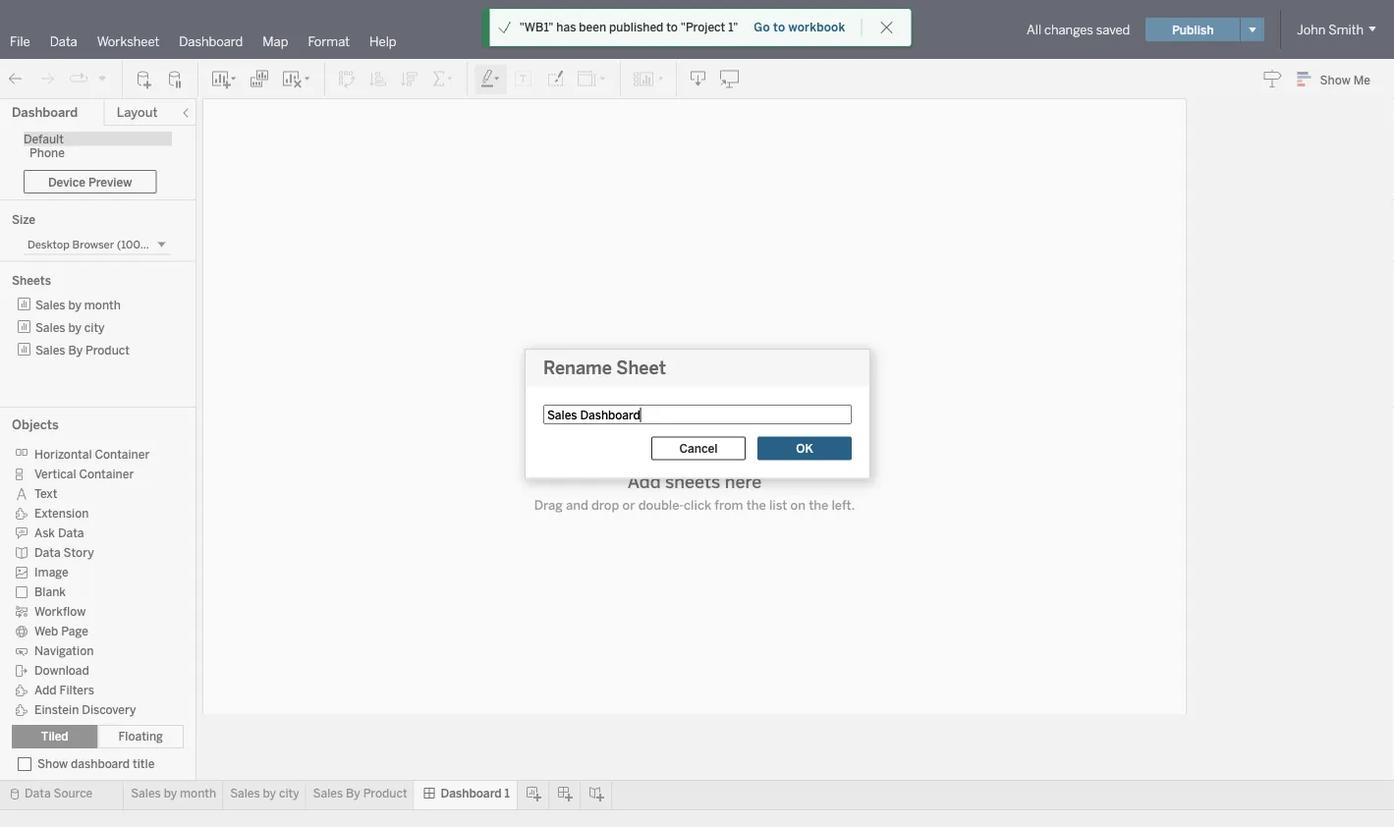 Task type: locate. For each thing, give the bounding box(es) containing it.
smith
[[1329, 22, 1365, 37]]

1 vertical spatial container
[[79, 467, 134, 482]]

vertical
[[34, 467, 76, 482]]

sales by month down the title
[[131, 787, 216, 801]]

container for vertical container
[[79, 467, 134, 482]]

to inside alert
[[667, 20, 678, 34]]

1 horizontal spatial month
[[180, 787, 216, 801]]

add up einstein
[[34, 684, 57, 698]]

desktop
[[28, 238, 70, 251]]

1 horizontal spatial dashboard
[[179, 33, 243, 49]]

objects
[[12, 417, 59, 433]]

add for filters
[[34, 684, 57, 698]]

here
[[725, 472, 762, 493]]

swap rows and columns image
[[337, 69, 357, 89]]

replay animation image left new data source icon
[[96, 72, 108, 84]]

data story option
[[12, 543, 170, 562]]

to left wb1
[[667, 20, 678, 34]]

duplicate image
[[250, 69, 269, 89]]

0 vertical spatial sales by city
[[35, 320, 105, 335]]

clear sheet image
[[281, 69, 313, 89]]

1 vertical spatial sales by product
[[313, 787, 408, 801]]

data for data story
[[34, 546, 61, 560]]

the
[[747, 498, 767, 513], [809, 498, 829, 513]]

0 horizontal spatial sales by product
[[35, 343, 130, 357]]

800)
[[159, 238, 184, 251]]

all changes saved
[[1027, 22, 1131, 37]]

ask data
[[34, 526, 84, 541]]

and
[[566, 498, 589, 513]]

text
[[34, 487, 57, 501]]

0 horizontal spatial dashboard
[[12, 105, 78, 120]]

show me
[[1321, 73, 1371, 87]]

dashboard up default
[[12, 105, 78, 120]]

sales
[[35, 298, 65, 312], [35, 320, 65, 335], [35, 343, 65, 357], [131, 787, 161, 801], [230, 787, 260, 801], [313, 787, 343, 801]]

page
[[61, 625, 88, 639]]

objects list box
[[12, 438, 184, 720]]

0 vertical spatial sales by month
[[35, 298, 121, 312]]

sales by month down sheets
[[35, 298, 121, 312]]

web
[[34, 625, 58, 639]]

month
[[84, 298, 121, 312], [180, 787, 216, 801]]

show
[[1321, 73, 1351, 87], [37, 757, 68, 772]]

show for show me
[[1321, 73, 1351, 87]]

desktop browser (1000 x 800)
[[28, 238, 184, 251]]

add inside option
[[34, 684, 57, 698]]

0 horizontal spatial sales by month
[[35, 298, 121, 312]]

0 horizontal spatial city
[[84, 320, 105, 335]]

0 vertical spatial by
[[68, 343, 83, 357]]

1 horizontal spatial city
[[279, 787, 299, 801]]

the right on
[[809, 498, 829, 513]]

1 horizontal spatial sales by product
[[313, 787, 408, 801]]

add sheets here drag and drop or double-click from the list on the left.
[[534, 472, 856, 513]]

sales by product
[[35, 343, 130, 357], [313, 787, 408, 801]]

1 vertical spatial by
[[346, 787, 361, 801]]

saved
[[1097, 22, 1131, 37]]

1 vertical spatial product
[[363, 787, 408, 801]]

data story
[[34, 546, 94, 560]]

data left source
[[25, 787, 51, 801]]

1 horizontal spatial sales by month
[[131, 787, 216, 801]]

1 vertical spatial dashboard
[[12, 105, 78, 120]]

1 horizontal spatial to
[[774, 20, 786, 34]]

default phone
[[24, 132, 65, 160]]

1 horizontal spatial the
[[809, 498, 829, 513]]

0 horizontal spatial the
[[747, 498, 767, 513]]

0 horizontal spatial show
[[37, 757, 68, 772]]

product
[[86, 343, 130, 357], [363, 787, 408, 801]]

to right go
[[774, 20, 786, 34]]

0 horizontal spatial product
[[86, 343, 130, 357]]

city
[[84, 320, 105, 335], [279, 787, 299, 801]]

dashboard
[[179, 33, 243, 49], [12, 105, 78, 120], [441, 787, 502, 801]]

list
[[770, 498, 788, 513]]

container up vertical container option
[[95, 448, 150, 462]]

1 horizontal spatial add
[[628, 472, 661, 493]]

show dashboard title
[[37, 757, 155, 772]]

1 the from the left
[[747, 498, 767, 513]]

add inside add sheets here drag and drop or double-click from the list on the left.
[[628, 472, 661, 493]]

replay animation image
[[69, 69, 88, 89], [96, 72, 108, 84]]

1 to from the left
[[667, 20, 678, 34]]

draft
[[641, 22, 668, 37]]

published
[[610, 20, 664, 34]]

john smith
[[1298, 22, 1365, 37]]

show/hide cards image
[[633, 69, 665, 89]]

None text field
[[544, 405, 852, 425]]

data source
[[25, 787, 93, 801]]

or
[[623, 498, 636, 513]]

to
[[667, 20, 678, 34], [774, 20, 786, 34]]

sheet
[[617, 358, 666, 379]]

source
[[54, 787, 93, 801]]

publish button
[[1147, 18, 1241, 41]]

go to workbook link
[[753, 19, 847, 35]]

1 vertical spatial show
[[37, 757, 68, 772]]

2 to from the left
[[774, 20, 786, 34]]

data inside option
[[58, 526, 84, 541]]

"project
[[681, 20, 726, 34]]

(1000
[[117, 238, 148, 251]]

extension option
[[12, 503, 170, 523]]

the left list
[[747, 498, 767, 513]]

0 horizontal spatial add
[[34, 684, 57, 698]]

vertical container
[[34, 467, 134, 482]]

0 vertical spatial sales by product
[[35, 343, 130, 357]]

workflow option
[[12, 602, 170, 621]]

preview
[[88, 175, 132, 189]]

download
[[34, 664, 89, 678]]

show left me
[[1321, 73, 1351, 87]]

has
[[557, 20, 577, 34]]

container for horizontal container
[[95, 448, 150, 462]]

container inside option
[[95, 448, 150, 462]]

0 vertical spatial container
[[95, 448, 150, 462]]

1 vertical spatial sales by city
[[230, 787, 299, 801]]

title
[[133, 757, 155, 772]]

sheets
[[665, 472, 721, 493]]

format workbook image
[[546, 69, 565, 89]]

data
[[50, 33, 77, 49], [58, 526, 84, 541], [34, 546, 61, 560], [25, 787, 51, 801]]

show inside show me button
[[1321, 73, 1351, 87]]

sales by city inside list box
[[35, 320, 105, 335]]

data for data
[[50, 33, 77, 49]]

rename sheet dialog
[[525, 349, 871, 479]]

"wb1"
[[520, 20, 554, 34]]

web page option
[[12, 621, 170, 641]]

0 vertical spatial add
[[628, 472, 661, 493]]

1 horizontal spatial product
[[363, 787, 408, 801]]

extension
[[34, 507, 89, 521]]

0 vertical spatial show
[[1321, 73, 1351, 87]]

sales by city
[[35, 320, 105, 335], [230, 787, 299, 801]]

discovery
[[82, 703, 136, 717]]

0 vertical spatial dashboard
[[179, 33, 243, 49]]

horizontal container
[[34, 448, 150, 462]]

sales by month
[[35, 298, 121, 312], [131, 787, 216, 801]]

2 vertical spatial dashboard
[[441, 787, 502, 801]]

dashboard
[[71, 757, 130, 772]]

add up or
[[628, 472, 661, 493]]

layout
[[117, 105, 158, 120]]

left.
[[832, 498, 856, 513]]

data inside option
[[34, 546, 61, 560]]

from
[[715, 498, 744, 513]]

0 horizontal spatial replay animation image
[[69, 69, 88, 89]]

1 vertical spatial add
[[34, 684, 57, 698]]

0 horizontal spatial month
[[84, 298, 121, 312]]

data up "redo" "icon"
[[50, 33, 77, 49]]

data up data story
[[58, 526, 84, 541]]

on
[[791, 498, 806, 513]]

by inside list box
[[68, 343, 83, 357]]

image
[[34, 566, 69, 580]]

collapse image
[[180, 107, 192, 119]]

by
[[68, 343, 83, 357], [346, 787, 361, 801]]

dashboard up new worksheet "image"
[[179, 33, 243, 49]]

ok
[[797, 442, 814, 456]]

x
[[150, 238, 156, 251]]

worksheet
[[97, 33, 160, 49]]

cancel button
[[652, 437, 746, 461]]

show down tiled
[[37, 757, 68, 772]]

1 vertical spatial city
[[279, 787, 299, 801]]

file
[[10, 33, 30, 49]]

none text field inside rename sheet "dialog"
[[544, 405, 852, 425]]

add
[[628, 472, 661, 493], [34, 684, 57, 698]]

data down ask
[[34, 546, 61, 560]]

list box
[[12, 294, 184, 401]]

default
[[24, 132, 64, 146]]

horizontal
[[34, 448, 92, 462]]

navigation
[[34, 644, 94, 658]]

replay animation image right "redo" "icon"
[[69, 69, 88, 89]]

0 horizontal spatial sales by city
[[35, 320, 105, 335]]

container inside option
[[79, 467, 134, 482]]

2 horizontal spatial dashboard
[[441, 787, 502, 801]]

wb1
[[685, 20, 718, 39]]

0 horizontal spatial by
[[68, 343, 83, 357]]

1 vertical spatial month
[[180, 787, 216, 801]]

container down horizontal container
[[79, 467, 134, 482]]

sheets
[[12, 274, 51, 288]]

1 horizontal spatial show
[[1321, 73, 1351, 87]]

0 horizontal spatial to
[[667, 20, 678, 34]]

dashboard left 1
[[441, 787, 502, 801]]

success image
[[498, 21, 512, 34]]

sort descending image
[[400, 69, 420, 89]]



Task type: describe. For each thing, give the bounding box(es) containing it.
"wb1" has been published to "project 1"
[[520, 20, 739, 34]]

dashboard 1
[[441, 787, 510, 801]]

tiled
[[41, 730, 68, 744]]

ask data option
[[12, 523, 170, 543]]

go
[[754, 20, 770, 34]]

einstein
[[34, 703, 79, 717]]

double-
[[639, 498, 684, 513]]

1
[[505, 787, 510, 801]]

einstein discovery
[[34, 703, 136, 717]]

go to workbook
[[754, 20, 846, 34]]

togglestate option group
[[12, 726, 184, 749]]

filters
[[59, 684, 94, 698]]

drag
[[534, 498, 563, 513]]

all
[[1027, 22, 1042, 37]]

0 vertical spatial city
[[84, 320, 105, 335]]

device preview button
[[24, 170, 157, 194]]

download option
[[12, 661, 170, 680]]

been
[[579, 20, 607, 34]]

undo image
[[6, 69, 26, 89]]

add filters
[[34, 684, 94, 698]]

redo image
[[37, 69, 57, 89]]

ok button
[[758, 437, 852, 461]]

add for sheets
[[628, 472, 661, 493]]

pause auto updates image
[[166, 69, 186, 89]]

phone
[[29, 146, 65, 160]]

rename
[[544, 358, 612, 379]]

ask
[[34, 526, 55, 541]]

workflow
[[34, 605, 86, 619]]

navigation option
[[12, 641, 170, 661]]

"wb1" has been published to "project 1" alert
[[520, 19, 739, 36]]

data for data source
[[25, 787, 51, 801]]

me
[[1354, 73, 1371, 87]]

web page
[[34, 625, 88, 639]]

1 horizontal spatial sales by city
[[230, 787, 299, 801]]

show for show dashboard title
[[37, 757, 68, 772]]

show me button
[[1289, 64, 1389, 94]]

list box containing sales by month
[[12, 294, 184, 401]]

data guide image
[[1264, 69, 1284, 88]]

format
[[308, 33, 350, 49]]

0 vertical spatial month
[[84, 298, 121, 312]]

1 vertical spatial sales by month
[[131, 787, 216, 801]]

size
[[12, 212, 35, 227]]

story
[[63, 546, 94, 560]]

new worksheet image
[[210, 69, 238, 89]]

add filters option
[[12, 680, 170, 700]]

workbook
[[789, 20, 846, 34]]

1 horizontal spatial by
[[346, 787, 361, 801]]

rename sheet
[[544, 358, 666, 379]]

download image
[[689, 69, 709, 89]]

highlight image
[[480, 69, 502, 89]]

click
[[684, 498, 712, 513]]

image option
[[12, 562, 170, 582]]

einstein discovery option
[[12, 700, 170, 720]]

blank
[[34, 585, 66, 599]]

open and edit this workbook in tableau desktop image
[[721, 69, 740, 89]]

device preview
[[48, 175, 132, 189]]

fit image
[[577, 69, 609, 89]]

show labels image
[[514, 69, 534, 89]]

drop
[[592, 498, 620, 513]]

blank option
[[12, 582, 170, 602]]

floating
[[118, 730, 163, 744]]

new data source image
[[135, 69, 154, 89]]

totals image
[[432, 69, 455, 89]]

john
[[1298, 22, 1326, 37]]

horizontal container option
[[12, 444, 170, 464]]

map
[[263, 33, 288, 49]]

1"
[[729, 20, 739, 34]]

help
[[370, 33, 397, 49]]

publish
[[1173, 22, 1214, 37]]

2 the from the left
[[809, 498, 829, 513]]

0 vertical spatial product
[[86, 343, 130, 357]]

cancel
[[680, 442, 718, 456]]

browser
[[72, 238, 114, 251]]

sort ascending image
[[369, 69, 388, 89]]

vertical container option
[[12, 464, 170, 484]]

changes
[[1045, 22, 1094, 37]]

device
[[48, 175, 86, 189]]

1 horizontal spatial replay animation image
[[96, 72, 108, 84]]

text option
[[12, 484, 170, 503]]



Task type: vqa. For each thing, say whether or not it's contained in the screenshot.
Orders link
no



